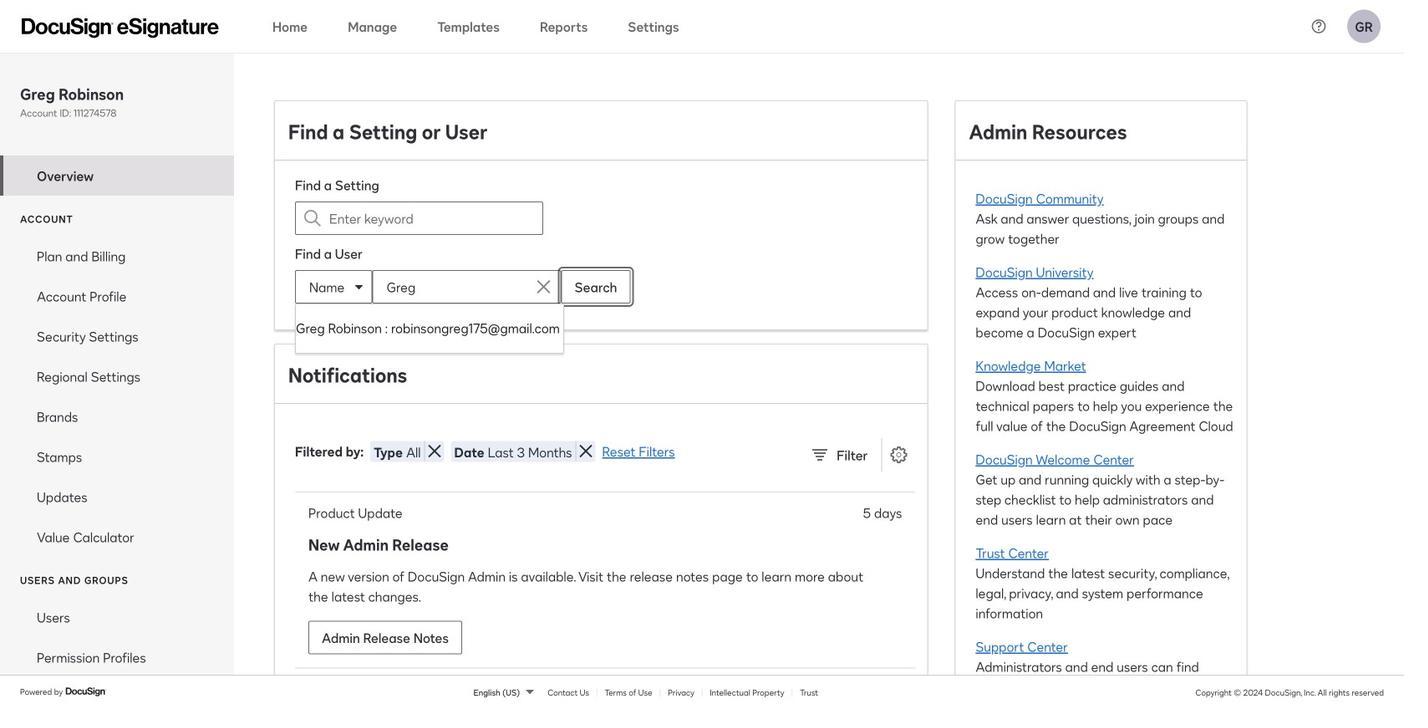 Task type: describe. For each thing, give the bounding box(es) containing it.
Enter name text field
[[373, 271, 527, 303]]

docusign image
[[65, 685, 107, 698]]



Task type: locate. For each thing, give the bounding box(es) containing it.
users and groups element
[[0, 597, 234, 709]]

docusign admin image
[[22, 18, 219, 38]]

account element
[[0, 236, 234, 557]]

Enter keyword text field
[[329, 202, 509, 234]]



Task type: vqa. For each thing, say whether or not it's contained in the screenshot.
the Enter name Text Field
yes



